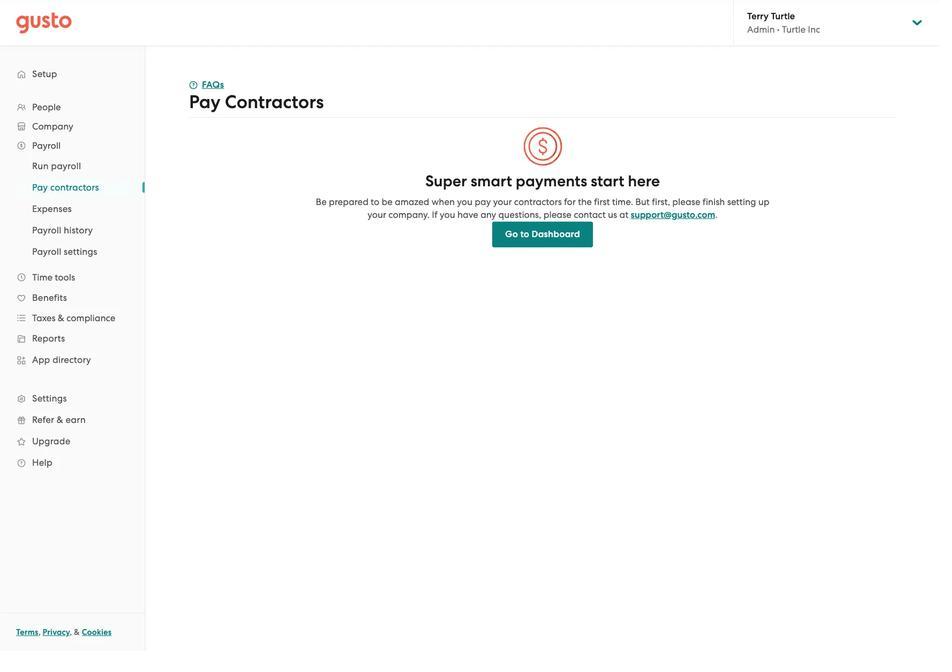 Task type: describe. For each thing, give the bounding box(es) containing it.
company button
[[11, 117, 134, 136]]

2 vertical spatial &
[[74, 628, 80, 638]]

help link
[[11, 453, 134, 473]]

1 horizontal spatial your
[[493, 197, 512, 207]]

terms , privacy , & cookies
[[16, 628, 112, 638]]

upgrade link
[[11, 432, 134, 451]]

company
[[32, 121, 73, 132]]

contractors inside pay contractors link
[[50, 182, 99, 193]]

when
[[432, 197, 455, 207]]

refer & earn link
[[11, 410, 134, 430]]

amazed
[[395, 197, 429, 207]]

payroll button
[[11, 136, 134, 155]]

have
[[458, 209, 478, 220]]

payroll settings
[[32, 246, 97, 257]]

•
[[777, 24, 780, 35]]

people button
[[11, 98, 134, 117]]

time
[[32, 272, 53, 283]]

privacy
[[43, 628, 70, 638]]

setup
[[32, 69, 57, 79]]

pay contractors
[[32, 182, 99, 193]]

cookies
[[82, 628, 112, 638]]

payroll for payroll history
[[32, 225, 61, 236]]

terms link
[[16, 628, 38, 638]]

privacy link
[[43, 628, 70, 638]]

go to dashboard
[[505, 229, 580, 240]]

start
[[591, 172, 624, 191]]

support@gusto.com link
[[631, 209, 715, 221]]

settings
[[64, 246, 97, 257]]

inc
[[808, 24, 820, 35]]

reports
[[32, 333, 65, 344]]

settings
[[32, 393, 67, 404]]

payroll for payroll settings
[[32, 246, 61, 257]]

benefits link
[[11, 288, 134, 308]]

expenses
[[32, 204, 72, 214]]

payroll
[[51, 161, 81, 171]]

.
[[715, 209, 718, 220]]

taxes
[[32, 313, 56, 324]]

pay for pay contractors
[[32, 182, 48, 193]]

terry turtle admin • turtle inc
[[747, 11, 820, 35]]

app directory
[[32, 355, 91, 365]]

history
[[64, 225, 93, 236]]

time.
[[612, 197, 633, 207]]

faqs button
[[189, 79, 224, 92]]

at
[[620, 209, 629, 220]]

contact
[[574, 209, 606, 220]]

if
[[432, 209, 438, 220]]

2 , from the left
[[70, 628, 72, 638]]

prepared
[[329, 197, 369, 207]]

0 vertical spatial please
[[673, 197, 701, 207]]

0 horizontal spatial your
[[368, 209, 386, 220]]

contractors inside be prepared to be amazed when you pay your contractors for the first time. but first, please finish setting up your company. if you have any questions, please contact us at
[[514, 197, 562, 207]]

benefits
[[32, 293, 67, 303]]

but
[[636, 197, 650, 207]]

the
[[578, 197, 592, 207]]

questions,
[[499, 209, 541, 220]]

terms
[[16, 628, 38, 638]]

compliance
[[66, 313, 115, 324]]

taxes & compliance button
[[11, 309, 134, 328]]

terry
[[747, 11, 769, 22]]

be prepared to be amazed when you pay your contractors for the first time. but first, please finish setting up your company. if you have any questions, please contact us at
[[316, 197, 770, 220]]

super smart payments start here
[[425, 172, 660, 191]]

1 horizontal spatial you
[[457, 197, 473, 207]]

setup link
[[11, 64, 134, 84]]

settings link
[[11, 389, 134, 408]]

finish
[[703, 197, 725, 207]]

payroll for payroll
[[32, 140, 61, 151]]

tools
[[55, 272, 75, 283]]

0 vertical spatial turtle
[[771, 11, 795, 22]]

payroll settings link
[[19, 242, 134, 261]]



Task type: locate. For each thing, give the bounding box(es) containing it.
you up the have
[[457, 197, 473, 207]]

app directory link
[[11, 350, 134, 370]]

go to dashboard link
[[492, 222, 593, 248]]

list containing people
[[0, 98, 145, 474]]

& for earn
[[57, 415, 63, 425]]

app
[[32, 355, 50, 365]]

company.
[[389, 209, 430, 220]]

0 vertical spatial payroll
[[32, 140, 61, 151]]

pay
[[475, 197, 491, 207]]

home image
[[16, 12, 72, 33]]

2 vertical spatial payroll
[[32, 246, 61, 257]]

upgrade
[[32, 436, 70, 447]]

support@gusto.com
[[631, 209, 715, 221]]

directory
[[52, 355, 91, 365]]

0 horizontal spatial ,
[[38, 628, 41, 638]]

run payroll
[[32, 161, 81, 171]]

1 vertical spatial contractors
[[514, 197, 562, 207]]

pay contractors
[[189, 91, 324, 113]]

refer
[[32, 415, 54, 425]]

time tools
[[32, 272, 75, 283]]

run
[[32, 161, 49, 171]]

0 vertical spatial &
[[58, 313, 64, 324]]

first
[[594, 197, 610, 207]]

help
[[32, 458, 52, 468]]

refer & earn
[[32, 415, 86, 425]]

your
[[493, 197, 512, 207], [368, 209, 386, 220]]

contractors
[[50, 182, 99, 193], [514, 197, 562, 207]]

dashboard
[[532, 229, 580, 240]]

turtle up • at the top right of the page
[[771, 11, 795, 22]]

run payroll link
[[19, 156, 134, 176]]

0 horizontal spatial you
[[440, 209, 455, 220]]

1 horizontal spatial ,
[[70, 628, 72, 638]]

you right if
[[440, 209, 455, 220]]

1 vertical spatial pay
[[32, 182, 48, 193]]

payroll inside dropdown button
[[32, 140, 61, 151]]

3 payroll from the top
[[32, 246, 61, 257]]

turtle right • at the top right of the page
[[782, 24, 806, 35]]

here
[[628, 172, 660, 191]]

please down "for"
[[544, 209, 572, 220]]

contractors
[[225, 91, 324, 113]]

1 horizontal spatial to
[[520, 229, 529, 240]]

& right taxes
[[58, 313, 64, 324]]

pay down faqs
[[189, 91, 221, 113]]

to right go
[[520, 229, 529, 240]]

your up the any
[[493, 197, 512, 207]]

go
[[505, 229, 518, 240]]

0 vertical spatial to
[[371, 197, 379, 207]]

turtle
[[771, 11, 795, 22], [782, 24, 806, 35]]

1 horizontal spatial please
[[673, 197, 701, 207]]

support@gusto.com .
[[631, 209, 718, 221]]

payments
[[516, 172, 587, 191]]

please
[[673, 197, 701, 207], [544, 209, 572, 220]]

payroll down expenses
[[32, 225, 61, 236]]

&
[[58, 313, 64, 324], [57, 415, 63, 425], [74, 628, 80, 638]]

be
[[316, 197, 327, 207]]

us
[[608, 209, 617, 220]]

0 vertical spatial you
[[457, 197, 473, 207]]

,
[[38, 628, 41, 638], [70, 628, 72, 638]]

, left 'cookies' button on the bottom left of page
[[70, 628, 72, 638]]

0 vertical spatial contractors
[[50, 182, 99, 193]]

0 horizontal spatial to
[[371, 197, 379, 207]]

please up support@gusto.com .
[[673, 197, 701, 207]]

people
[[32, 102, 61, 113]]

expenses link
[[19, 199, 134, 219]]

pay
[[189, 91, 221, 113], [32, 182, 48, 193]]

1 vertical spatial please
[[544, 209, 572, 220]]

you
[[457, 197, 473, 207], [440, 209, 455, 220]]

pay for pay contractors
[[189, 91, 221, 113]]

your down be on the left top of page
[[368, 209, 386, 220]]

pay contractors link
[[19, 178, 134, 197]]

payroll history
[[32, 225, 93, 236]]

1 horizontal spatial contractors
[[514, 197, 562, 207]]

faqs
[[202, 79, 224, 91]]

& left 'earn' at the bottom left
[[57, 415, 63, 425]]

contractors down the super smart payments start here
[[514, 197, 562, 207]]

contractors down run payroll link on the left top of page
[[50, 182, 99, 193]]

& inside dropdown button
[[58, 313, 64, 324]]

list containing run payroll
[[0, 155, 145, 263]]

& left 'cookies' button on the bottom left of page
[[74, 628, 80, 638]]

0 horizontal spatial pay
[[32, 182, 48, 193]]

be
[[382, 197, 393, 207]]

1 vertical spatial you
[[440, 209, 455, 220]]

setting
[[727, 197, 756, 207]]

pay inside list
[[32, 182, 48, 193]]

1 vertical spatial to
[[520, 229, 529, 240]]

1 payroll from the top
[[32, 140, 61, 151]]

payroll down company
[[32, 140, 61, 151]]

first,
[[652, 197, 670, 207]]

2 payroll from the top
[[32, 225, 61, 236]]

to
[[371, 197, 379, 207], [520, 229, 529, 240]]

1 , from the left
[[38, 628, 41, 638]]

earn
[[66, 415, 86, 425]]

1 vertical spatial turtle
[[782, 24, 806, 35]]

for
[[564, 197, 576, 207]]

0 horizontal spatial contractors
[[50, 182, 99, 193]]

up
[[758, 197, 770, 207]]

any
[[481, 209, 496, 220]]

pay down 'run' at the left top of the page
[[32, 182, 48, 193]]

to inside be prepared to be amazed when you pay your contractors for the first time. but first, please finish setting up your company. if you have any questions, please contact us at
[[371, 197, 379, 207]]

0 horizontal spatial please
[[544, 209, 572, 220]]

1 vertical spatial your
[[368, 209, 386, 220]]

illustration of a coin image
[[523, 126, 563, 167]]

, left privacy
[[38, 628, 41, 638]]

to left be on the left top of page
[[371, 197, 379, 207]]

1 vertical spatial payroll
[[32, 225, 61, 236]]

cookies button
[[82, 626, 112, 639]]

smart
[[471, 172, 512, 191]]

& for compliance
[[58, 313, 64, 324]]

0 vertical spatial pay
[[189, 91, 221, 113]]

super
[[425, 172, 467, 191]]

1 horizontal spatial pay
[[189, 91, 221, 113]]

taxes & compliance
[[32, 313, 115, 324]]

0 vertical spatial your
[[493, 197, 512, 207]]

1 vertical spatial &
[[57, 415, 63, 425]]

list
[[0, 98, 145, 474], [0, 155, 145, 263]]

payroll
[[32, 140, 61, 151], [32, 225, 61, 236], [32, 246, 61, 257]]

1 list from the top
[[0, 98, 145, 474]]

payroll up time
[[32, 246, 61, 257]]

reports link
[[11, 329, 134, 348]]

time tools button
[[11, 268, 134, 287]]

admin
[[747, 24, 775, 35]]

payroll history link
[[19, 221, 134, 240]]

gusto navigation element
[[0, 46, 145, 491]]

2 list from the top
[[0, 155, 145, 263]]



Task type: vqa. For each thing, say whether or not it's contained in the screenshot.
you to the top
yes



